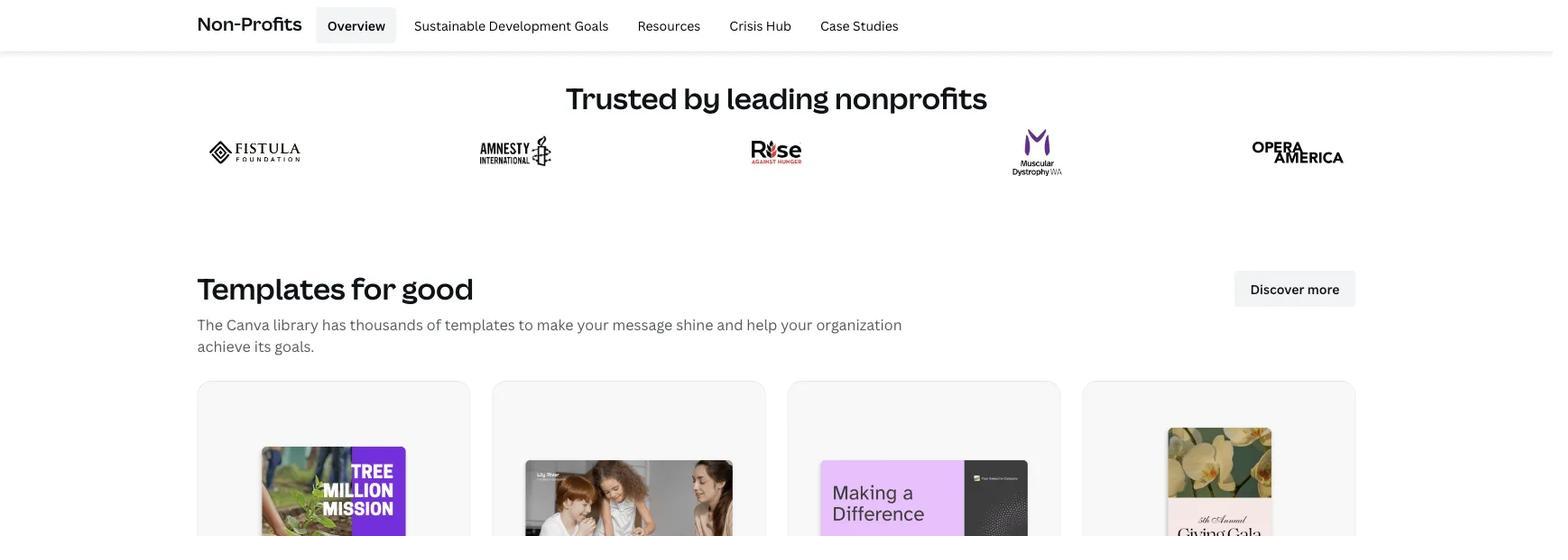 Task type: locate. For each thing, give the bounding box(es) containing it.
sustainable development goals link
[[404, 7, 620, 43]]

help
[[747, 315, 778, 334]]

0 horizontal spatial your
[[577, 315, 609, 334]]

leading
[[727, 79, 829, 118]]

menu bar
[[309, 7, 910, 43]]

templates
[[445, 315, 515, 334]]

muscula dystrophy western australia image
[[1013, 129, 1062, 176]]

for
[[351, 269, 396, 308]]

overview link
[[317, 7, 396, 43]]

achieve
[[197, 337, 251, 356]]

1 horizontal spatial your
[[781, 315, 813, 334]]

has
[[322, 315, 346, 334]]

crisis
[[730, 17, 763, 34]]

the
[[197, 315, 223, 334]]

facebook post image
[[198, 382, 470, 536]]

resources
[[638, 17, 701, 34]]

sustainable development goals
[[414, 17, 609, 34]]

2 your from the left
[[781, 315, 813, 334]]

fistula foundation image
[[209, 141, 301, 164]]

your
[[577, 315, 609, 334], [781, 315, 813, 334]]

trusted
[[566, 79, 678, 118]]

your right help
[[781, 315, 813, 334]]

menu bar containing overview
[[309, 7, 910, 43]]

shine
[[676, 315, 714, 334]]

1 your from the left
[[577, 315, 609, 334]]

non-profits
[[197, 11, 302, 35]]

opera america image
[[1253, 142, 1344, 163]]

your right make
[[577, 315, 609, 334]]

organization
[[817, 315, 902, 334]]

its
[[254, 337, 271, 356]]

non-
[[197, 11, 241, 35]]

hub
[[766, 17, 792, 34]]

canva
[[226, 315, 270, 334]]

goals.
[[275, 337, 315, 356]]

crisis hub
[[730, 17, 792, 34]]

rise against hunger image
[[752, 140, 802, 165]]



Task type: vqa. For each thing, say whether or not it's contained in the screenshot.
28 FILTER OPTIONS SELECTED element
no



Task type: describe. For each thing, give the bounding box(es) containing it.
sustainable
[[414, 17, 486, 34]]

trusted by leading nonprofits
[[566, 79, 988, 118]]

overview
[[327, 17, 386, 34]]

website image
[[493, 382, 765, 536]]

studies
[[853, 17, 899, 34]]

development
[[489, 17, 572, 34]]

story image
[[1084, 382, 1356, 536]]

case
[[821, 17, 850, 34]]

message
[[613, 315, 673, 334]]

amnesty international image
[[480, 136, 552, 170]]

profits
[[241, 11, 302, 35]]

templates for good the canva library has thousands of templates to make your message shine and help your organization achieve its goals.
[[197, 269, 902, 356]]

thousands
[[350, 315, 423, 334]]

of
[[427, 315, 441, 334]]

and
[[717, 315, 743, 334]]

library
[[273, 315, 319, 334]]

presentation image
[[789, 382, 1060, 536]]

good
[[402, 269, 474, 308]]

case studies link
[[810, 7, 910, 43]]

templates
[[197, 269, 345, 308]]

nonprofits
[[835, 79, 988, 118]]

crisis hub link
[[719, 7, 803, 43]]

make
[[537, 315, 574, 334]]

goals
[[575, 17, 609, 34]]

to
[[519, 315, 534, 334]]

resources link
[[627, 7, 712, 43]]

by
[[684, 79, 721, 118]]

case studies
[[821, 17, 899, 34]]



